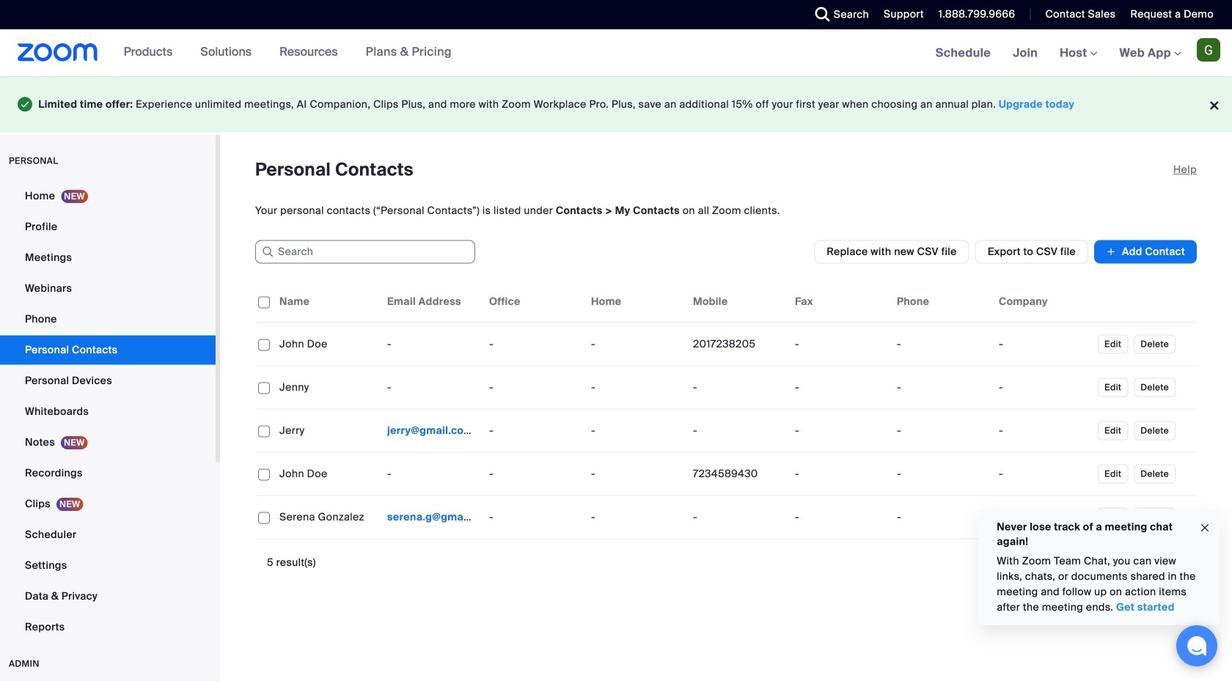 Task type: vqa. For each thing, say whether or not it's contained in the screenshot.
second Checked image from the bottom of the page
no



Task type: describe. For each thing, give the bounding box(es) containing it.
type image
[[18, 94, 33, 115]]

close image
[[1200, 520, 1212, 537]]

Search Contacts Input text field
[[255, 240, 476, 264]]

product information navigation
[[98, 29, 463, 76]]

open chat image
[[1187, 636, 1208, 657]]

add image
[[1107, 245, 1117, 259]]

personal menu menu
[[0, 182, 216, 644]]



Task type: locate. For each thing, give the bounding box(es) containing it.
zoom logo image
[[18, 43, 98, 62]]

meetings navigation
[[925, 29, 1233, 77]]

footer
[[0, 76, 1233, 133]]

application
[[255, 281, 1198, 540]]

banner
[[0, 29, 1233, 77]]

profile picture image
[[1198, 38, 1221, 62]]

cell
[[688, 330, 790, 359], [790, 330, 892, 359], [892, 330, 994, 359], [994, 330, 1096, 359], [688, 373, 790, 403], [790, 373, 892, 403], [892, 373, 994, 403], [994, 373, 1096, 403], [382, 417, 484, 446], [688, 417, 790, 446], [790, 417, 892, 446], [892, 417, 994, 446], [994, 417, 1096, 446], [688, 460, 790, 489], [790, 460, 892, 489], [892, 460, 994, 489], [994, 460, 1096, 489], [382, 503, 484, 532], [994, 503, 1096, 532]]



